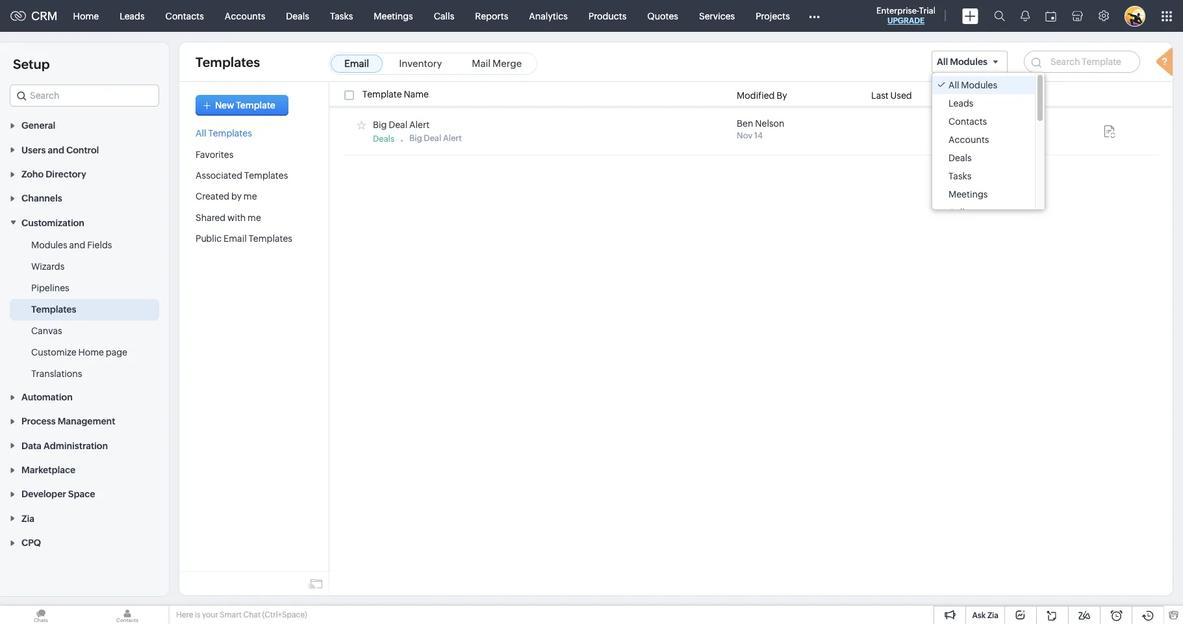 Task type: vqa. For each thing, say whether or not it's contained in the screenshot.
"Option"
no



Task type: locate. For each thing, give the bounding box(es) containing it.
0 vertical spatial and
[[48, 145, 64, 155]]

0 horizontal spatial template
[[236, 100, 276, 111]]

modules
[[951, 57, 988, 67], [962, 80, 998, 90], [31, 240, 67, 250]]

templates
[[196, 54, 260, 69], [208, 128, 252, 139], [244, 170, 288, 181], [249, 233, 293, 244], [31, 304, 76, 314]]

2 vertical spatial deals
[[949, 153, 972, 163]]

search image
[[995, 10, 1006, 21]]

1 horizontal spatial leads
[[949, 98, 974, 109]]

1 vertical spatial template
[[236, 100, 276, 111]]

0 vertical spatial contacts
[[166, 11, 204, 21]]

leads
[[120, 11, 145, 21], [949, 98, 974, 109]]

name
[[404, 89, 429, 100]]

Search Template text field
[[1025, 51, 1141, 73]]

products link
[[578, 0, 637, 32]]

data
[[21, 441, 42, 451]]

zia right ask
[[988, 611, 999, 620]]

0 horizontal spatial calls
[[434, 11, 455, 21]]

ben nelson link
[[737, 119, 785, 129]]

0 vertical spatial tasks
[[330, 11, 353, 21]]

zia
[[21, 513, 34, 524], [988, 611, 999, 620]]

0 horizontal spatial contacts
[[166, 11, 204, 21]]

wizards link
[[31, 260, 65, 273]]

mail
[[472, 58, 491, 69]]

meetings
[[374, 11, 413, 21], [949, 189, 988, 200]]

1 vertical spatial all
[[949, 80, 960, 90]]

tasks
[[330, 11, 353, 21], [949, 171, 972, 181]]

1 vertical spatial all modules
[[949, 80, 998, 90]]

1 horizontal spatial and
[[69, 240, 85, 250]]

search element
[[987, 0, 1013, 32]]

meetings link
[[364, 0, 424, 32]]

and inside dropdown button
[[48, 145, 64, 155]]

with
[[228, 212, 246, 223]]

all modules
[[937, 57, 988, 67], [949, 80, 998, 90]]

nov
[[737, 131, 753, 141]]

leads down all modules field
[[949, 98, 974, 109]]

1 horizontal spatial template
[[363, 89, 402, 100]]

1 vertical spatial and
[[69, 240, 85, 250]]

tree
[[933, 73, 1045, 222]]

cpq button
[[0, 530, 169, 555]]

2 vertical spatial all
[[196, 128, 206, 139]]

0 vertical spatial all
[[937, 57, 949, 67]]

all modules inside all modules field
[[937, 57, 988, 67]]

modules down 'create menu' element on the top right
[[951, 57, 988, 67]]

all inside "tree"
[[949, 80, 960, 90]]

1 vertical spatial accounts
[[949, 135, 990, 145]]

home inside customization region
[[78, 347, 104, 357]]

templates down pipelines link
[[31, 304, 76, 314]]

deals
[[286, 11, 309, 21], [373, 134, 395, 143], [949, 153, 972, 163]]

all for "tree" containing all modules
[[949, 80, 960, 90]]

customization
[[21, 218, 84, 228]]

0 horizontal spatial email
[[224, 233, 247, 244]]

email
[[345, 58, 369, 69], [224, 233, 247, 244]]

0 horizontal spatial meetings
[[374, 11, 413, 21]]

1 horizontal spatial accounts
[[949, 135, 990, 145]]

home
[[73, 11, 99, 21], [78, 347, 104, 357]]

templates up the created by me link
[[244, 170, 288, 181]]

0 vertical spatial all modules
[[937, 57, 988, 67]]

zia button
[[0, 506, 169, 530]]

big down big deal alert link
[[409, 133, 422, 143]]

zia inside dropdown button
[[21, 513, 34, 524]]

all templates link
[[196, 128, 252, 139]]

0 vertical spatial modules
[[951, 57, 988, 67]]

1 vertical spatial me
[[248, 212, 261, 223]]

developer space button
[[0, 482, 169, 506]]

modules inside customization region
[[31, 240, 67, 250]]

2 vertical spatial modules
[[31, 240, 67, 250]]

template right new
[[236, 100, 276, 111]]

0 horizontal spatial deals
[[286, 11, 309, 21]]

1 vertical spatial home
[[78, 347, 104, 357]]

1 vertical spatial zia
[[988, 611, 999, 620]]

and right users
[[48, 145, 64, 155]]

0 vertical spatial leads
[[120, 11, 145, 21]]

all modules down all modules field
[[949, 80, 998, 90]]

setup
[[13, 57, 50, 72]]

crm
[[31, 9, 58, 23]]

new template
[[215, 100, 276, 111]]

profile element
[[1117, 0, 1154, 32]]

developer
[[21, 489, 66, 500]]

here
[[176, 610, 193, 620]]

general button
[[0, 113, 169, 137]]

channels button
[[0, 186, 169, 210]]

analytics link
[[519, 0, 578, 32]]

calls link
[[424, 0, 465, 32]]

0 vertical spatial zia
[[21, 513, 34, 524]]

data administration
[[21, 441, 108, 451]]

deal
[[389, 119, 408, 130], [424, 133, 442, 143]]

1 horizontal spatial alert
[[443, 133, 462, 143]]

all modules inside "tree"
[[949, 80, 998, 90]]

0 vertical spatial alert
[[410, 119, 430, 130]]

modules down all modules field
[[962, 80, 998, 90]]

0 vertical spatial calls
[[434, 11, 455, 21]]

tree containing all modules
[[933, 73, 1045, 222]]

tasks inside "tree"
[[949, 171, 972, 181]]

0 horizontal spatial and
[[48, 145, 64, 155]]

customization button
[[0, 210, 169, 234]]

me right with
[[248, 212, 261, 223]]

big deal alert down big deal alert link
[[409, 133, 462, 143]]

1 horizontal spatial deal
[[424, 133, 442, 143]]

nelson
[[756, 119, 785, 129]]

0 vertical spatial big
[[373, 119, 387, 130]]

email link
[[331, 55, 383, 73]]

1 vertical spatial calls
[[949, 207, 970, 218]]

your
[[202, 610, 218, 620]]

1 horizontal spatial deals
[[373, 134, 395, 143]]

0 vertical spatial me
[[244, 191, 257, 202]]

used
[[891, 90, 912, 101]]

1 vertical spatial tasks
[[949, 171, 972, 181]]

0 vertical spatial meetings
[[374, 11, 413, 21]]

contacts inside contacts link
[[166, 11, 204, 21]]

Other Modules field
[[801, 6, 829, 26]]

me
[[244, 191, 257, 202], [248, 212, 261, 223]]

home left page
[[78, 347, 104, 357]]

services
[[699, 11, 735, 21]]

leads link
[[109, 0, 155, 32]]

signals element
[[1013, 0, 1038, 32]]

1 vertical spatial big
[[409, 133, 422, 143]]

ask
[[973, 611, 986, 620]]

0 vertical spatial deals
[[286, 11, 309, 21]]

0 horizontal spatial big
[[373, 119, 387, 130]]

projects
[[756, 11, 790, 21]]

by
[[777, 90, 788, 101]]

deal down big deal alert link
[[424, 133, 442, 143]]

and left fields in the top left of the page
[[69, 240, 85, 250]]

customize
[[31, 347, 76, 357]]

0 vertical spatial accounts
[[225, 11, 265, 21]]

and inside customization region
[[69, 240, 85, 250]]

cpq
[[21, 538, 41, 548]]

leads right the home link
[[120, 11, 145, 21]]

1 horizontal spatial contacts
[[949, 116, 988, 127]]

None field
[[10, 85, 159, 107]]

0 horizontal spatial leads
[[120, 11, 145, 21]]

accounts inside "tree"
[[949, 135, 990, 145]]

quotes link
[[637, 0, 689, 32]]

2 horizontal spatial deals
[[949, 153, 972, 163]]

stats
[[1006, 90, 1028, 101]]

contacts down all modules field
[[949, 116, 988, 127]]

contacts right leads "link"
[[166, 11, 204, 21]]

template left name
[[363, 89, 402, 100]]

contacts inside "tree"
[[949, 116, 988, 127]]

accounts link
[[214, 0, 276, 32]]

calls
[[434, 11, 455, 21], [949, 207, 970, 218]]

email down with
[[224, 233, 247, 244]]

all modules down 'create menu' element on the top right
[[937, 57, 988, 67]]

create menu image
[[963, 8, 979, 24]]

home right crm
[[73, 11, 99, 21]]

1 vertical spatial leads
[[949, 98, 974, 109]]

modules up wizards on the top left of page
[[31, 240, 67, 250]]

0 vertical spatial deal
[[389, 119, 408, 130]]

automation button
[[0, 385, 169, 409]]

templates down shared with me
[[249, 233, 293, 244]]

1 vertical spatial contacts
[[949, 116, 988, 127]]

last used
[[872, 90, 912, 101]]

0 horizontal spatial zia
[[21, 513, 34, 524]]

big down template name
[[373, 119, 387, 130]]

All Modules field
[[932, 51, 1008, 73]]

translations link
[[31, 367, 82, 380]]

deal down template name
[[389, 119, 408, 130]]

management
[[58, 416, 115, 427]]

me right by
[[244, 191, 257, 202]]

contacts link
[[155, 0, 214, 32]]

14
[[755, 131, 763, 141]]

marketplace
[[21, 465, 75, 475]]

1 horizontal spatial tasks
[[949, 171, 972, 181]]

big deal alert down template name
[[373, 119, 430, 130]]

all inside field
[[937, 57, 949, 67]]

email up template name
[[345, 58, 369, 69]]

0 vertical spatial big deal alert
[[373, 119, 430, 130]]

template
[[363, 89, 402, 100], [236, 100, 276, 111]]

0 horizontal spatial deal
[[389, 119, 408, 130]]

1 horizontal spatial email
[[345, 58, 369, 69]]

ben nelson nov 14
[[737, 119, 785, 141]]

ask zia
[[973, 611, 999, 620]]

by
[[231, 191, 242, 202]]

process
[[21, 416, 56, 427]]

chat
[[243, 610, 261, 620]]

0 vertical spatial template
[[363, 89, 402, 100]]

projects link
[[746, 0, 801, 32]]

zia up cpq
[[21, 513, 34, 524]]

1 horizontal spatial meetings
[[949, 189, 988, 200]]

1 vertical spatial email
[[224, 233, 247, 244]]



Task type: describe. For each thing, give the bounding box(es) containing it.
services link
[[689, 0, 746, 32]]

channels
[[21, 193, 62, 204]]

deals inside "tree"
[[949, 153, 972, 163]]

fields
[[87, 240, 112, 250]]

customize home page link
[[31, 346, 127, 359]]

contacts image
[[86, 606, 168, 624]]

associated templates link
[[196, 170, 288, 181]]

canvas link
[[31, 324, 62, 337]]

modified
[[737, 90, 775, 101]]

inventory
[[399, 58, 442, 69]]

enterprise-
[[877, 6, 920, 16]]

crm link
[[10, 9, 58, 23]]

and for modules
[[69, 240, 85, 250]]

templates up "favorites" link at the top left of the page
[[208, 128, 252, 139]]

templates link
[[31, 303, 76, 316]]

and for users
[[48, 145, 64, 155]]

shared
[[196, 212, 226, 223]]

control
[[66, 145, 99, 155]]

template name
[[363, 89, 429, 100]]

templates up new
[[196, 54, 260, 69]]

0 horizontal spatial accounts
[[225, 11, 265, 21]]

modules inside field
[[951, 57, 988, 67]]

process management
[[21, 416, 115, 427]]

leads inside leads "link"
[[120, 11, 145, 21]]

all for all modules field
[[937, 57, 949, 67]]

users
[[21, 145, 46, 155]]

1 horizontal spatial zia
[[988, 611, 999, 620]]

create menu element
[[955, 0, 987, 32]]

(ctrl+space)
[[262, 610, 307, 620]]

big deal alert link
[[373, 119, 430, 130]]

directory
[[46, 169, 86, 179]]

modules and fields
[[31, 240, 112, 250]]

created
[[196, 191, 230, 202]]

all modules for all modules field
[[937, 57, 988, 67]]

process management button
[[0, 409, 169, 433]]

favorites link
[[196, 149, 234, 160]]

last
[[872, 90, 889, 101]]

template inside button
[[236, 100, 276, 111]]

data administration button
[[0, 433, 169, 457]]

customize home page
[[31, 347, 127, 357]]

administration
[[44, 441, 108, 451]]

public
[[196, 233, 222, 244]]

deals link
[[276, 0, 320, 32]]

here is your smart chat (ctrl+space)
[[176, 610, 307, 620]]

shared with me
[[196, 212, 261, 223]]

me for created by me
[[244, 191, 257, 202]]

created by me
[[196, 191, 257, 202]]

zoho directory button
[[0, 162, 169, 186]]

users and control
[[21, 145, 99, 155]]

1 vertical spatial deal
[[424, 133, 442, 143]]

new
[[215, 100, 234, 111]]

me for shared with me
[[248, 212, 261, 223]]

1 vertical spatial deals
[[373, 134, 395, 143]]

0 vertical spatial home
[[73, 11, 99, 21]]

reports
[[475, 11, 509, 21]]

ben
[[737, 119, 754, 129]]

calendar image
[[1046, 11, 1057, 21]]

enterprise-trial upgrade
[[877, 6, 936, 25]]

1 vertical spatial alert
[[443, 133, 462, 143]]

modified by
[[737, 90, 788, 101]]

0 horizontal spatial tasks
[[330, 11, 353, 21]]

quotes
[[648, 11, 679, 21]]

templates inside customization region
[[31, 304, 76, 314]]

upgrade
[[888, 16, 925, 25]]

Search text field
[[10, 85, 159, 106]]

reports link
[[465, 0, 519, 32]]

home link
[[63, 0, 109, 32]]

marketplace button
[[0, 457, 169, 482]]

favorites
[[196, 149, 234, 160]]

merge
[[493, 58, 522, 69]]

customization region
[[0, 234, 169, 385]]

public email templates link
[[196, 233, 293, 244]]

analytics
[[529, 11, 568, 21]]

shared with me link
[[196, 212, 261, 223]]

pipelines link
[[31, 281, 69, 294]]

associated
[[196, 170, 243, 181]]

automation
[[21, 392, 73, 402]]

tasks link
[[320, 0, 364, 32]]

profile image
[[1125, 6, 1146, 26]]

canvas
[[31, 326, 62, 336]]

leads inside "tree"
[[949, 98, 974, 109]]

chats image
[[0, 606, 82, 624]]

all templates
[[196, 128, 252, 139]]

is
[[195, 610, 201, 620]]

1 vertical spatial big deal alert
[[409, 133, 462, 143]]

zoho
[[21, 169, 44, 179]]

1 horizontal spatial calls
[[949, 207, 970, 218]]

trial
[[920, 6, 936, 16]]

created by me link
[[196, 191, 257, 202]]

public email templates
[[196, 233, 293, 244]]

1 vertical spatial modules
[[962, 80, 998, 90]]

products
[[589, 11, 627, 21]]

all modules for "tree" containing all modules
[[949, 80, 998, 90]]

0 vertical spatial email
[[345, 58, 369, 69]]

general
[[21, 120, 55, 131]]

1 horizontal spatial big
[[409, 133, 422, 143]]

1 vertical spatial meetings
[[949, 189, 988, 200]]

inventory link
[[386, 55, 456, 73]]

wizards
[[31, 261, 65, 272]]

users and control button
[[0, 137, 169, 162]]

associated templates
[[196, 170, 288, 181]]

new template button
[[196, 95, 289, 116]]

signals image
[[1021, 10, 1030, 21]]

pipelines
[[31, 283, 69, 293]]

space
[[68, 489, 95, 500]]

0 horizontal spatial alert
[[410, 119, 430, 130]]



